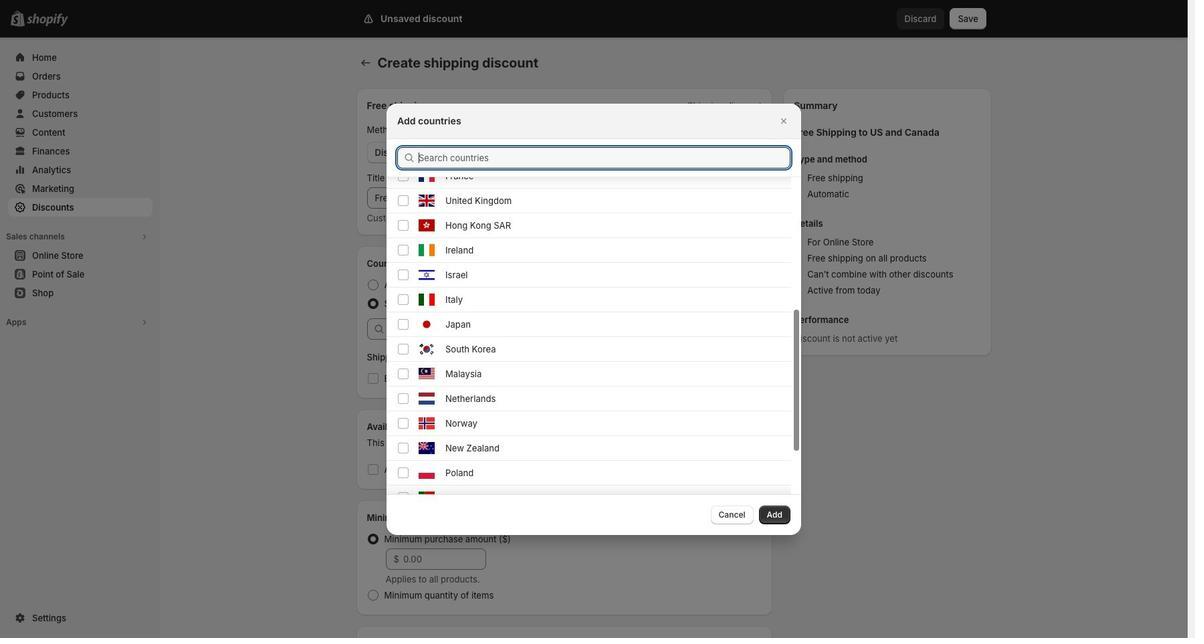 Task type: locate. For each thing, give the bounding box(es) containing it.
dialog
[[0, 0, 1188, 584]]

Search countries text field
[[419, 147, 790, 168]]



Task type: describe. For each thing, give the bounding box(es) containing it.
shopify image
[[27, 13, 68, 27]]



Task type: vqa. For each thing, say whether or not it's contained in the screenshot.
rightmost Select a plan
no



